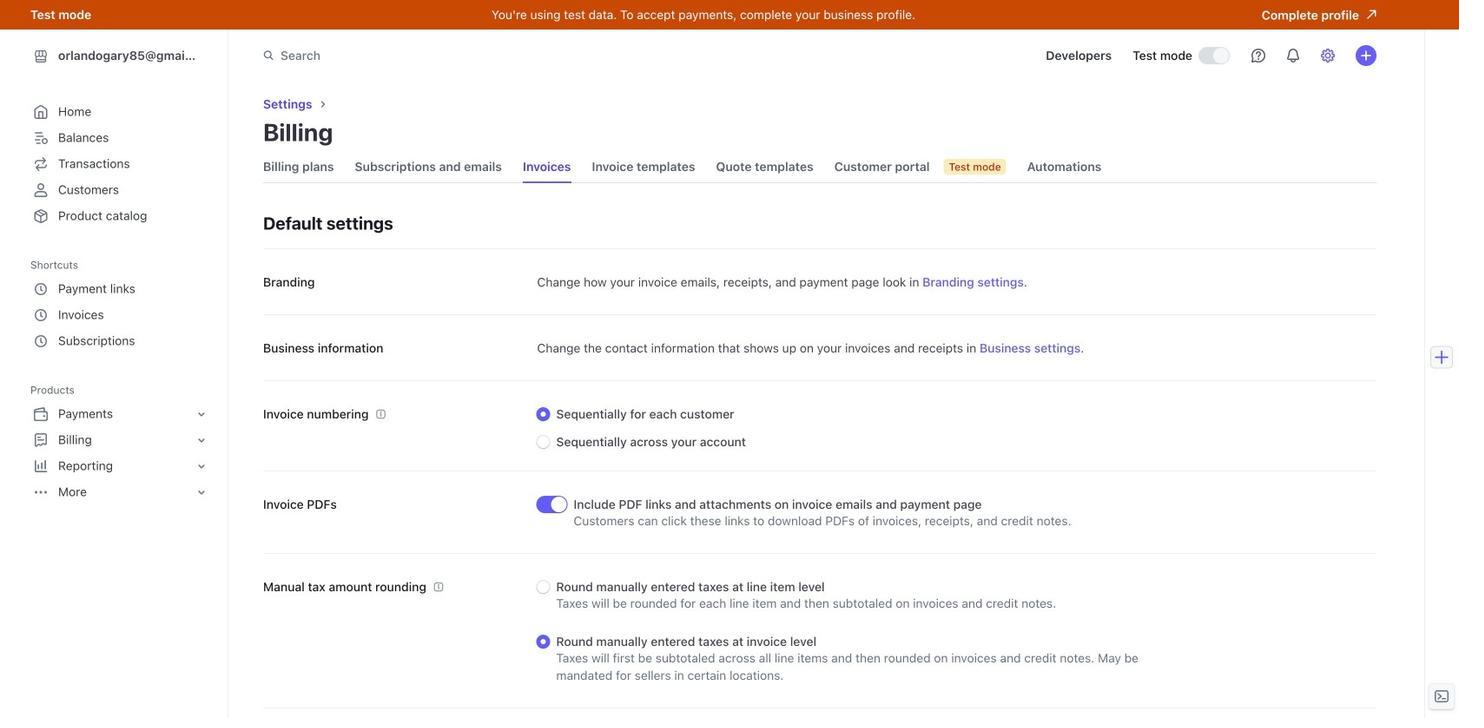 Task type: describe. For each thing, give the bounding box(es) containing it.
help image
[[1252, 49, 1265, 63]]

1 shortcuts element from the top
[[30, 254, 210, 354]]

2 shortcuts element from the top
[[30, 276, 210, 354]]



Task type: vqa. For each thing, say whether or not it's contained in the screenshot.
"Payment"
no



Task type: locate. For each thing, give the bounding box(es) containing it.
core navigation links element
[[30, 99, 210, 229]]

2 products element from the top
[[30, 401, 210, 505]]

shortcuts element
[[30, 254, 210, 354], [30, 276, 210, 354]]

settings image
[[1321, 49, 1335, 63]]

notifications image
[[1286, 49, 1300, 63]]

products element
[[30, 379, 210, 505], [30, 401, 210, 505]]

None search field
[[253, 40, 743, 71]]

1 products element from the top
[[30, 379, 210, 505]]

tab list
[[263, 151, 1102, 182]]

Search text field
[[253, 40, 743, 71]]

Test mode checkbox
[[1199, 48, 1229, 63]]



